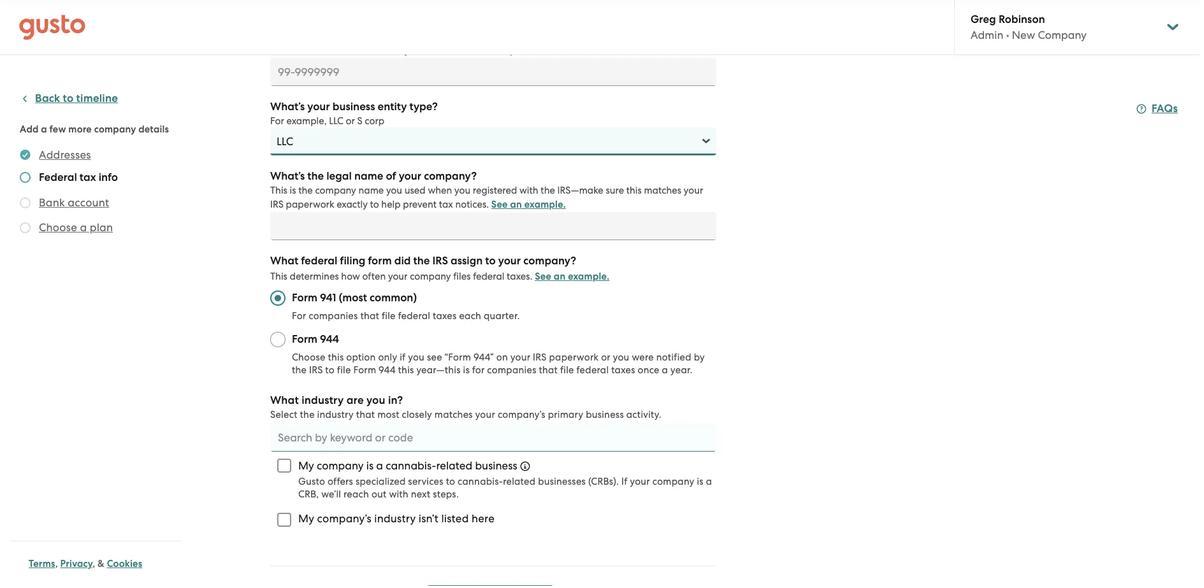 Task type: vqa. For each thing, say whether or not it's contained in the screenshot.
the leftmost (
no



Task type: locate. For each thing, give the bounding box(es) containing it.
a inside form 944 choose this option only if you see "form 944" on your irs paperwork or you were notified by the irs to file form 944 this year—this is for companies that file federal taxes once a year.
[[662, 365, 668, 376]]

this down if
[[398, 365, 414, 376]]

0 vertical spatial an
[[471, 45, 483, 56]]

1 horizontal spatial 944
[[379, 365, 396, 376]]

my company's industry isn't listed here
[[298, 513, 495, 525]]

cannabis- inside gusto offers specialized services to cannabis-related businesses (crbs). if your company is a crb, we'll reach out with next steps.
[[458, 476, 503, 488]]

the inside this is your unique employer identification number (ein) that was assigned to your company by the irs. do not use a social security number.
[[691, 31, 705, 42]]

2 my from the top
[[298, 513, 314, 525]]

What industry are you in? field
[[270, 424, 716, 452]]

choose
[[39, 221, 77, 234], [292, 352, 325, 363]]

addresses button
[[39, 147, 91, 163]]

example. inside what federal filing form did the irs assign to your company? this determines how often your company files federal taxes. see an example.
[[568, 271, 610, 282]]

related left businesses
[[503, 476, 536, 488]]

see for tax
[[491, 199, 508, 210]]

identification
[[396, 31, 455, 42]]

use
[[320, 45, 335, 56]]

choose down bank
[[39, 221, 77, 234]]

1 vertical spatial name
[[358, 185, 384, 196]]

1 vertical spatial paperwork
[[549, 352, 599, 363]]

form
[[292, 291, 317, 305], [292, 333, 317, 346], [353, 365, 376, 376]]

3 this from the top
[[270, 271, 287, 282]]

2 this from the top
[[270, 185, 287, 196]]

this right sure
[[626, 185, 642, 196]]

taxes down "were"
[[611, 365, 635, 376]]

paperwork up primary
[[549, 352, 599, 363]]

2 , from the left
[[93, 558, 95, 570]]

1 vertical spatial related
[[503, 476, 536, 488]]

companies down 941
[[309, 310, 358, 322]]

what
[[270, 254, 298, 268], [270, 394, 299, 407]]

0 vertical spatial choose
[[39, 221, 77, 234]]

for left "example,"
[[270, 115, 284, 127]]

0 horizontal spatial with
[[389, 489, 408, 500]]

this inside this is your unique employer identification number (ein) that was assigned to your company by the irs. do not use a social security number.
[[270, 31, 287, 42]]

0 vertical spatial this
[[626, 185, 642, 196]]

form inside form 941 (most common) for companies that file federal taxes each quarter.
[[292, 291, 317, 305]]

2 horizontal spatial this
[[626, 185, 642, 196]]

most
[[377, 409, 399, 421]]

this left option
[[328, 352, 344, 363]]

see an example. button for what federal filing form did the irs assign to your company?
[[535, 269, 610, 284]]

0 vertical spatial companies
[[309, 310, 358, 322]]

944
[[320, 333, 339, 346], [379, 365, 396, 376]]

0 horizontal spatial company?
[[424, 170, 477, 183]]

1 horizontal spatial related
[[503, 476, 536, 488]]

corp
[[365, 115, 384, 127]]

what's left 'legal'
[[270, 170, 305, 183]]

crb,
[[298, 489, 319, 500]]

industry down are
[[317, 409, 354, 421]]

related
[[436, 460, 472, 472], [503, 476, 536, 488]]

check image down check icon on the left top of page
[[20, 222, 31, 233]]

related inside gusto offers specialized services to cannabis-related businesses (crbs). if your company is a crb, we'll reach out with next steps.
[[503, 476, 536, 488]]

1 what from the top
[[270, 254, 298, 268]]

None radio
[[270, 291, 286, 306]]

once
[[638, 365, 659, 376]]

0 vertical spatial by
[[678, 31, 689, 42]]

security
[[374, 45, 409, 56]]

by
[[678, 31, 689, 42], [694, 352, 705, 363]]

What's the legal name of your company? text field
[[270, 212, 716, 240]]

1 vertical spatial choose
[[292, 352, 325, 363]]

see
[[452, 45, 469, 56], [491, 199, 508, 210], [535, 271, 551, 282]]

matches inside what industry are you in? select the industry that most closely matches your company's primary business activity.
[[435, 409, 473, 421]]

0 vertical spatial with
[[519, 185, 538, 196]]

0 vertical spatial example.
[[485, 45, 527, 56]]

form
[[368, 254, 392, 268]]

admin
[[971, 29, 1004, 41]]

that up primary
[[539, 365, 558, 376]]

0 horizontal spatial companies
[[309, 310, 358, 322]]

1 vertical spatial company?
[[523, 254, 576, 268]]

federal inside form 944 choose this option only if you see "form 944" on your irs paperwork or you were notified by the irs to file form 944 this year—this is for companies that file federal taxes once a year.
[[577, 365, 609, 376]]

944 down only
[[379, 365, 396, 376]]

you up most
[[366, 394, 385, 407]]

this inside what federal filing form did the irs assign to your company? this determines how often your company files federal taxes. see an example.
[[270, 271, 287, 282]]

, left privacy link at the left bottom of page
[[55, 558, 58, 570]]

paperwork down 'legal'
[[286, 199, 334, 210]]

isn't
[[419, 513, 439, 525]]

my up gusto
[[298, 460, 314, 472]]

notified
[[656, 352, 691, 363]]

2 vertical spatial form
[[353, 365, 376, 376]]

0 horizontal spatial choose
[[39, 221, 77, 234]]

1 vertical spatial companies
[[487, 365, 536, 376]]

company's down reach
[[317, 513, 371, 525]]

1 vertical spatial 944
[[379, 365, 396, 376]]

file up primary
[[560, 365, 574, 376]]

your inside gusto offers specialized services to cannabis-related businesses (crbs). if your company is a crb, we'll reach out with next steps.
[[630, 476, 650, 488]]

tax inside 'federal tax info' list
[[80, 171, 96, 184]]

prevent
[[403, 199, 437, 210]]

1 horizontal spatial with
[[519, 185, 538, 196]]

file down option
[[337, 365, 351, 376]]

2 vertical spatial this
[[270, 271, 287, 282]]

primary
[[548, 409, 583, 421]]

llc
[[329, 115, 343, 127]]

0 vertical spatial see an example.
[[452, 45, 527, 56]]

1 vertical spatial example.
[[524, 199, 566, 210]]

1 horizontal spatial paperwork
[[549, 352, 599, 363]]

name left of
[[354, 170, 383, 183]]

0 horizontal spatial for
[[270, 115, 284, 127]]

matches right sure
[[644, 185, 681, 196]]

few
[[49, 124, 66, 135]]

number
[[457, 31, 493, 42]]

see an example. button down number
[[452, 43, 527, 58]]

or left "were"
[[601, 352, 611, 363]]

back
[[35, 92, 60, 105]]

paperwork
[[286, 199, 334, 210], [549, 352, 599, 363]]

that down '(most'
[[360, 310, 379, 322]]

0 vertical spatial see
[[452, 45, 469, 56]]

robinson
[[999, 13, 1045, 26]]

see an example. button right 'taxes.'
[[535, 269, 610, 284]]

you inside what industry are you in? select the industry that most closely matches your company's primary business activity.
[[366, 394, 385, 407]]

1 horizontal spatial or
[[601, 352, 611, 363]]

1 vertical spatial for
[[292, 310, 306, 322]]

employer
[[353, 31, 394, 42]]

that left was
[[519, 31, 538, 42]]

see an example. down number
[[452, 45, 527, 56]]

1 vertical spatial see an example.
[[491, 199, 566, 210]]

my down crb,
[[298, 513, 314, 525]]

None checkbox
[[270, 452, 298, 480]]

year.
[[670, 365, 693, 376]]

0 horizontal spatial company's
[[317, 513, 371, 525]]

with inside this is the company name you used when you registered with the irs—make sure this matches your irs paperwork exactly to help prevent tax notices.
[[519, 185, 538, 196]]

or inside form 944 choose this option only if you see "form 944" on your irs paperwork or you were notified by the irs to file form 944 this year—this is for companies that file federal taxes once a year.
[[601, 352, 611, 363]]

businesses
[[538, 476, 586, 488]]

1 horizontal spatial by
[[694, 352, 705, 363]]

example.
[[485, 45, 527, 56], [524, 199, 566, 210], [568, 271, 610, 282]]

1 horizontal spatial choose
[[292, 352, 325, 363]]

is inside this is the company name you used when you registered with the irs—make sure this matches your irs paperwork exactly to help prevent tax notices.
[[290, 185, 296, 196]]

1 vertical spatial company's
[[317, 513, 371, 525]]

0 vertical spatial this
[[270, 31, 287, 42]]

my for my company's industry isn't listed here
[[298, 513, 314, 525]]

cannabis- up services at the bottom of page
[[386, 460, 436, 472]]

(most
[[339, 291, 367, 305]]

an for you
[[510, 199, 522, 210]]

1 vertical spatial what
[[270, 394, 299, 407]]

1 horizontal spatial company?
[[523, 254, 576, 268]]

select
[[270, 409, 297, 421]]

1 horizontal spatial an
[[510, 199, 522, 210]]

used
[[405, 185, 426, 196]]

federal down common)
[[398, 310, 430, 322]]

you
[[386, 185, 402, 196], [454, 185, 470, 196], [408, 352, 425, 363], [613, 352, 629, 363], [366, 394, 385, 407]]

0 horizontal spatial this
[[328, 352, 344, 363]]

1 vertical spatial with
[[389, 489, 408, 500]]

see down registered
[[491, 199, 508, 210]]

for down "determines"
[[292, 310, 306, 322]]

is
[[290, 31, 296, 42], [290, 185, 296, 196], [463, 365, 470, 376], [366, 460, 374, 472], [697, 476, 704, 488]]

for
[[270, 115, 284, 127], [292, 310, 306, 322]]

terms
[[29, 558, 55, 570]]

check image
[[20, 172, 31, 183], [20, 222, 31, 233]]

matches
[[644, 185, 681, 196], [435, 409, 473, 421]]

0 vertical spatial what
[[270, 254, 298, 268]]

federal right files
[[473, 271, 504, 282]]

0 horizontal spatial or
[[346, 115, 355, 127]]

0 horizontal spatial file
[[337, 365, 351, 376]]

1 vertical spatial form
[[292, 333, 317, 346]]

0 vertical spatial related
[[436, 460, 472, 472]]

s
[[357, 115, 362, 127]]

1 horizontal spatial company's
[[498, 409, 545, 421]]

1 horizontal spatial see
[[491, 199, 508, 210]]

0 horizontal spatial see
[[452, 45, 469, 56]]

2 vertical spatial industry
[[374, 513, 416, 525]]

assign
[[451, 254, 483, 268]]

1 vertical spatial business
[[586, 409, 624, 421]]

company's up what industry are you in? field
[[498, 409, 545, 421]]

name inside this is the company name you used when you registered with the irs—make sure this matches your irs paperwork exactly to help prevent tax notices.
[[358, 185, 384, 196]]

an down registered
[[510, 199, 522, 210]]

company inside gusto offers specialized services to cannabis-related businesses (crbs). if your company is a crb, we'll reach out with next steps.
[[653, 476, 694, 488]]

0 vertical spatial company?
[[424, 170, 477, 183]]

info
[[99, 171, 118, 184]]

2 vertical spatial example.
[[568, 271, 610, 282]]

2 horizontal spatial business
[[586, 409, 624, 421]]

1 vertical spatial check image
[[20, 222, 31, 233]]

1 horizontal spatial taxes
[[611, 365, 635, 376]]

taxes
[[433, 310, 457, 322], [611, 365, 635, 376]]

cookies
[[107, 558, 142, 570]]

see an example. for registered
[[491, 199, 566, 210]]

federal
[[301, 254, 337, 268], [473, 271, 504, 282], [398, 310, 430, 322], [577, 365, 609, 376]]

paperwork inside this is the company name you used when you registered with the irs—make sure this matches your irs paperwork exactly to help prevent tax notices.
[[286, 199, 334, 210]]

0 vertical spatial or
[[346, 115, 355, 127]]

company? up 'taxes.'
[[523, 254, 576, 268]]

0 vertical spatial business
[[333, 100, 375, 113]]

what inside what federal filing form did the irs assign to your company? this determines how often your company files federal taxes. see an example.
[[270, 254, 298, 268]]

that inside this is your unique employer identification number (ein) that was assigned to your company by the irs. do not use a social security number.
[[519, 31, 538, 42]]

related up steps.
[[436, 460, 472, 472]]

bank account button
[[39, 195, 109, 210]]

choose left option
[[292, 352, 325, 363]]

to inside this is the company name you used when you registered with the irs—make sure this matches your irs paperwork exactly to help prevent tax notices.
[[370, 199, 379, 210]]

1 horizontal spatial tax
[[439, 199, 453, 210]]

back to timeline
[[35, 92, 118, 105]]

see an example. button for what's the legal name of your company?
[[491, 197, 566, 212]]

matches right closely
[[435, 409, 473, 421]]

1 horizontal spatial cannabis-
[[458, 476, 503, 488]]

0 horizontal spatial taxes
[[433, 310, 457, 322]]

2 horizontal spatial see
[[535, 271, 551, 282]]

what's up "example,"
[[270, 100, 305, 113]]

0 horizontal spatial an
[[471, 45, 483, 56]]

1 horizontal spatial ,
[[93, 558, 95, 570]]

944 down 941
[[320, 333, 339, 346]]

0 horizontal spatial business
[[333, 100, 375, 113]]

company
[[634, 31, 676, 42], [94, 124, 136, 135], [315, 185, 356, 196], [410, 271, 451, 282], [317, 460, 364, 472], [653, 476, 694, 488]]

cannabis- up steps.
[[458, 476, 503, 488]]

industry left are
[[302, 394, 344, 407]]

with right out at bottom
[[389, 489, 408, 500]]

this inside this is the company name you used when you registered with the irs—make sure this matches your irs paperwork exactly to help prevent tax notices.
[[270, 185, 287, 196]]

check image down circle check icon
[[20, 172, 31, 183]]

1 vertical spatial see
[[491, 199, 508, 210]]

cannabis-
[[386, 460, 436, 472], [458, 476, 503, 488]]

1 horizontal spatial companies
[[487, 365, 536, 376]]

social
[[346, 45, 372, 56]]

0 vertical spatial for
[[270, 115, 284, 127]]

option
[[346, 352, 376, 363]]

that inside form 944 choose this option only if you see "form 944" on your irs paperwork or you were notified by the irs to file form 944 this year—this is for companies that file federal taxes once a year.
[[539, 365, 558, 376]]

name down what's the legal name of your company?
[[358, 185, 384, 196]]

your inside what industry are you in? select the industry that most closely matches your company's primary business activity.
[[475, 409, 495, 421]]

files
[[453, 271, 471, 282]]

to
[[601, 31, 610, 42], [63, 92, 74, 105], [370, 199, 379, 210], [485, 254, 496, 268], [325, 365, 335, 376], [446, 476, 455, 488]]

1 horizontal spatial for
[[292, 310, 306, 322]]

industry down out at bottom
[[374, 513, 416, 525]]

what up "determines"
[[270, 254, 298, 268]]

paperwork inside form 944 choose this option only if you see "form 944" on your irs paperwork or you were notified by the irs to file form 944 this year—this is for companies that file federal taxes once a year.
[[549, 352, 599, 363]]

, left &
[[93, 558, 95, 570]]

business up s
[[333, 100, 375, 113]]

companies down on
[[487, 365, 536, 376]]

0 horizontal spatial tax
[[80, 171, 96, 184]]

this inside this is the company name you used when you registered with the irs—make sure this matches your irs paperwork exactly to help prevent tax notices.
[[626, 185, 642, 196]]

federal up primary
[[577, 365, 609, 376]]

that down are
[[356, 409, 375, 421]]

choose inside form 944 choose this option only if you see "form 944" on your irs paperwork or you were notified by the irs to file form 944 this year—this is for companies that file federal taxes once a year.
[[292, 352, 325, 363]]

if
[[400, 352, 406, 363]]

see right 'taxes.'
[[535, 271, 551, 282]]

privacy link
[[60, 558, 93, 570]]

by inside form 944 choose this option only if you see "form 944" on your irs paperwork or you were notified by the irs to file form 944 this year—this is for companies that file federal taxes once a year.
[[694, 352, 705, 363]]

1 vertical spatial by
[[694, 352, 705, 363]]

for inside form 941 (most common) for companies that file federal taxes each quarter.
[[292, 310, 306, 322]]

1 vertical spatial tax
[[439, 199, 453, 210]]

business inside what's your business entity type? for example, llc or s corp
[[333, 100, 375, 113]]

my for my company is a cannabis-related business
[[298, 460, 314, 472]]

tax down when
[[439, 199, 453, 210]]

0 vertical spatial 944
[[320, 333, 339, 346]]

example. for registered
[[524, 199, 566, 210]]

company inside this is your unique employer identification number (ein) that was assigned to your company by the irs. do not use a social security number.
[[634, 31, 676, 42]]

2 what's from the top
[[270, 170, 305, 183]]

that
[[519, 31, 538, 42], [360, 310, 379, 322], [539, 365, 558, 376], [356, 409, 375, 421]]

how
[[341, 271, 360, 282]]

to inside gusto offers specialized services to cannabis-related businesses (crbs). if your company is a crb, we'll reach out with next steps.
[[446, 476, 455, 488]]

legal
[[326, 170, 352, 183]]

,
[[55, 558, 58, 570], [93, 558, 95, 570]]

1 vertical spatial taxes
[[611, 365, 635, 376]]

a inside button
[[80, 221, 87, 234]]

2 vertical spatial see an example. button
[[535, 269, 610, 284]]

see down number
[[452, 45, 469, 56]]

check image
[[20, 198, 31, 208]]

2 vertical spatial an
[[554, 271, 566, 282]]

an right 'taxes.'
[[554, 271, 566, 282]]

company? inside what federal filing form did the irs assign to your company? this determines how often your company files federal taxes. see an example.
[[523, 254, 576, 268]]

1 horizontal spatial file
[[382, 310, 396, 322]]

steps.
[[433, 489, 459, 500]]

0 vertical spatial form
[[292, 291, 317, 305]]

what's inside what's your business entity type? for example, llc or s corp
[[270, 100, 305, 113]]

2 vertical spatial see
[[535, 271, 551, 282]]

tax inside this is the company name you used when you registered with the irs—make sure this matches your irs paperwork exactly to help prevent tax notices.
[[439, 199, 453, 210]]

is inside form 944 choose this option only if you see "form 944" on your irs paperwork or you were notified by the irs to file form 944 this year—this is for companies that file federal taxes once a year.
[[463, 365, 470, 376]]

your inside form 944 choose this option only if you see "form 944" on your irs paperwork or you were notified by the irs to file form 944 this year—this is for companies that file federal taxes once a year.
[[510, 352, 530, 363]]

an down number
[[471, 45, 483, 56]]

1 vertical spatial an
[[510, 199, 522, 210]]

1 my from the top
[[298, 460, 314, 472]]

companies inside form 944 choose this option only if you see "form 944" on your irs paperwork or you were notified by the irs to file form 944 this year—this is for companies that file federal taxes once a year.
[[487, 365, 536, 376]]

0 horizontal spatial ,
[[55, 558, 58, 570]]

1 vertical spatial or
[[601, 352, 611, 363]]

federal inside form 941 (most common) for companies that file federal taxes each quarter.
[[398, 310, 430, 322]]

None radio
[[270, 332, 286, 347]]

0 vertical spatial what's
[[270, 100, 305, 113]]

tax left info
[[80, 171, 96, 184]]

what's your business entity type? for example, llc or s corp
[[270, 100, 438, 127]]

what's
[[270, 100, 305, 113], [270, 170, 305, 183]]

tax
[[80, 171, 96, 184], [439, 199, 453, 210]]

business left activity.
[[586, 409, 624, 421]]

0 vertical spatial my
[[298, 460, 314, 472]]

2 what from the top
[[270, 394, 299, 407]]

1 vertical spatial this
[[270, 185, 287, 196]]

the
[[691, 31, 705, 42], [307, 170, 324, 183], [298, 185, 313, 196], [541, 185, 555, 196], [413, 254, 430, 268], [292, 365, 307, 376], [300, 409, 315, 421]]

taxes left each
[[433, 310, 457, 322]]

or left s
[[346, 115, 355, 127]]

1 what's from the top
[[270, 100, 305, 113]]

what inside what industry are you in? select the industry that most closely matches your company's primary business activity.
[[270, 394, 299, 407]]

your
[[298, 31, 318, 42], [613, 31, 632, 42], [307, 100, 330, 113], [399, 170, 421, 183], [684, 185, 703, 196], [498, 254, 521, 268], [388, 271, 408, 282], [510, 352, 530, 363], [475, 409, 495, 421], [630, 476, 650, 488]]

0 horizontal spatial by
[[678, 31, 689, 42]]

944"
[[474, 352, 494, 363]]

form for form 941 (most common)
[[292, 291, 317, 305]]

what for what federal filing form did the irs assign to your company?
[[270, 254, 298, 268]]

0 vertical spatial taxes
[[433, 310, 457, 322]]

with right registered
[[519, 185, 538, 196]]

1 vertical spatial cannabis-
[[458, 476, 503, 488]]

company? up when
[[424, 170, 477, 183]]

file down common)
[[382, 310, 396, 322]]

for inside what's your business entity type? for example, llc or s corp
[[270, 115, 284, 127]]

business up gusto offers specialized services to cannabis-related businesses (crbs). if your company is a crb, we'll reach out with next steps.
[[475, 460, 517, 472]]

1 this from the top
[[270, 31, 287, 42]]

0 vertical spatial check image
[[20, 172, 31, 183]]

see an example. down registered
[[491, 199, 566, 210]]

you up the help
[[386, 185, 402, 196]]

see an example. button down registered
[[491, 197, 566, 212]]

what up select
[[270, 394, 299, 407]]

form for form 944
[[292, 333, 317, 346]]

1 vertical spatial my
[[298, 513, 314, 525]]

1 check image from the top
[[20, 172, 31, 183]]

My company's industry isn't listed here checkbox
[[270, 506, 298, 534]]

1 vertical spatial matches
[[435, 409, 473, 421]]

0 horizontal spatial paperwork
[[286, 199, 334, 210]]

the inside what industry are you in? select the industry that most closely matches your company's primary business activity.
[[300, 409, 315, 421]]



Task type: describe. For each thing, give the bounding box(es) containing it.
0 vertical spatial name
[[354, 170, 383, 183]]

0 vertical spatial see an example. button
[[452, 43, 527, 58]]

what's for what's the legal name of your company?
[[270, 170, 305, 183]]

this for this is the company name you used when you registered with the irs—make sure this matches your irs paperwork exactly to help prevent tax notices.
[[270, 185, 287, 196]]

do
[[288, 45, 301, 56]]

an inside what federal filing form did the irs assign to your company? this determines how often your company files federal taxes. see an example.
[[554, 271, 566, 282]]

this is your unique employer identification number (ein) that was assigned to your company by the irs. do not use a social security number.
[[270, 31, 705, 56]]

gusto
[[298, 476, 325, 488]]

to inside back to timeline button
[[63, 92, 74, 105]]

specialized
[[356, 476, 406, 488]]

bank account
[[39, 196, 109, 209]]

you right if
[[408, 352, 425, 363]]

federal
[[39, 171, 77, 184]]

a inside this is your unique employer identification number (ein) that was assigned to your company by the irs. do not use a social security number.
[[337, 45, 343, 56]]

see for number.
[[452, 45, 469, 56]]

"form
[[445, 352, 471, 363]]

this is the company name you used when you registered with the irs—make sure this matches your irs paperwork exactly to help prevent tax notices.
[[270, 185, 703, 210]]

companies inside form 941 (most common) for companies that file federal taxes each quarter.
[[309, 310, 358, 322]]

a inside gusto offers specialized services to cannabis-related businesses (crbs). if your company is a crb, we'll reach out with next steps.
[[706, 476, 712, 488]]

if
[[621, 476, 628, 488]]

to inside this is your unique employer identification number (ein) that was assigned to your company by the irs. do not use a social security number.
[[601, 31, 610, 42]]

irs.
[[270, 45, 286, 56]]

in?
[[388, 394, 403, 407]]

new
[[1012, 29, 1035, 41]]

federal up "determines"
[[301, 254, 337, 268]]

with inside gusto offers specialized services to cannabis-related businesses (crbs). if your company is a crb, we'll reach out with next steps.
[[389, 489, 408, 500]]

for
[[472, 365, 485, 376]]

are
[[346, 394, 364, 407]]

is inside this is your unique employer identification number (ein) that was assigned to your company by the irs. do not use a social security number.
[[290, 31, 296, 42]]

0 horizontal spatial cannabis-
[[386, 460, 436, 472]]

2 check image from the top
[[20, 222, 31, 233]]

irs inside what federal filing form did the irs assign to your company? this determines how often your company files federal taxes. see an example.
[[432, 254, 448, 268]]

we'll
[[321, 489, 341, 500]]

to inside what federal filing form did the irs assign to your company? this determines how often your company files federal taxes. see an example.
[[485, 254, 496, 268]]

choose a plan button
[[39, 220, 113, 235]]

what federal filing form did the irs assign to your company? this determines how often your company files federal taxes. see an example.
[[270, 254, 610, 282]]

listed
[[441, 513, 469, 525]]

often
[[362, 271, 386, 282]]

form 944 choose this option only if you see "form 944" on your irs paperwork or you were notified by the irs to file form 944 this year—this is for companies that file federal taxes once a year.
[[292, 333, 705, 376]]

more
[[68, 124, 92, 135]]

your inside what's your business entity type? for example, llc or s corp
[[307, 100, 330, 113]]

you up notices. on the top of page
[[454, 185, 470, 196]]

choose a plan
[[39, 221, 113, 234]]

account
[[68, 196, 109, 209]]

0 vertical spatial industry
[[302, 394, 344, 407]]

what's for what's your business entity type? for example, llc or s corp
[[270, 100, 305, 113]]

2 horizontal spatial file
[[560, 365, 574, 376]]

What's your Federal EIN? text field
[[270, 58, 716, 86]]

activity.
[[626, 409, 661, 421]]

&
[[98, 558, 105, 570]]

greg robinson admin • new company
[[971, 13, 1087, 41]]

irs inside this is the company name you used when you registered with the irs—make sure this matches your irs paperwork exactly to help prevent tax notices.
[[270, 199, 284, 210]]

taxes.
[[507, 271, 533, 282]]

circle check image
[[20, 147, 31, 163]]

company inside this is the company name you used when you registered with the irs—make sure this matches your irs paperwork exactly to help prevent tax notices.
[[315, 185, 356, 196]]

common)
[[370, 291, 417, 305]]

see inside what federal filing form did the irs assign to your company? this determines how often your company files federal taxes. see an example.
[[535, 271, 551, 282]]

next
[[411, 489, 430, 500]]

form 941 (most common) for companies that file federal taxes each quarter.
[[292, 291, 520, 322]]

see an example. for was
[[452, 45, 527, 56]]

that inside form 941 (most common) for companies that file federal taxes each quarter.
[[360, 310, 379, 322]]

an for that
[[471, 45, 483, 56]]

that inside what industry are you in? select the industry that most closely matches your company's primary business activity.
[[356, 409, 375, 421]]

greg
[[971, 13, 996, 26]]

company inside what federal filing form did the irs assign to your company? this determines how often your company files federal taxes. see an example.
[[410, 271, 451, 282]]

2 vertical spatial this
[[398, 365, 414, 376]]

services
[[408, 476, 443, 488]]

on
[[496, 352, 508, 363]]

reach
[[344, 489, 369, 500]]

terms , privacy , & cookies
[[29, 558, 142, 570]]

federal tax info list
[[20, 147, 177, 238]]

determines
[[290, 271, 339, 282]]

0 horizontal spatial 944
[[320, 333, 339, 346]]

taxes inside form 941 (most common) for companies that file federal taxes each quarter.
[[433, 310, 457, 322]]

timeline
[[76, 92, 118, 105]]

the inside what federal filing form did the irs assign to your company? this determines how often your company files federal taxes. see an example.
[[413, 254, 430, 268]]

is inside gusto offers specialized services to cannabis-related businesses (crbs). if your company is a crb, we'll reach out with next steps.
[[697, 476, 704, 488]]

•
[[1006, 29, 1009, 41]]

company's inside what industry are you in? select the industry that most closely matches your company's primary business activity.
[[498, 409, 545, 421]]

the inside form 944 choose this option only if you see "form 944" on your irs paperwork or you were notified by the irs to file form 944 this year—this is for companies that file federal taxes once a year.
[[292, 365, 307, 376]]

filing
[[340, 254, 365, 268]]

number.
[[412, 45, 450, 56]]

home image
[[19, 14, 85, 40]]

offers
[[328, 476, 353, 488]]

when
[[428, 185, 452, 196]]

by inside this is your unique employer identification number (ein) that was assigned to your company by the irs. do not use a social security number.
[[678, 31, 689, 42]]

bank
[[39, 196, 65, 209]]

add
[[20, 124, 39, 135]]

your inside this is the company name you used when you registered with the irs—make sure this matches your irs paperwork exactly to help prevent tax notices.
[[684, 185, 703, 196]]

here
[[472, 513, 495, 525]]

faqs button
[[1136, 101, 1178, 117]]

privacy
[[60, 558, 93, 570]]

only
[[378, 352, 397, 363]]

matches inside this is the company name you used when you registered with the irs—make sure this matches your irs paperwork exactly to help prevent tax notices.
[[644, 185, 681, 196]]

back to timeline button
[[20, 91, 118, 106]]

what for what industry are you in?
[[270, 394, 299, 407]]

example. for was
[[485, 45, 527, 56]]

federal tax info
[[39, 171, 118, 184]]

941
[[320, 291, 336, 305]]

gusto offers specialized services to cannabis-related businesses (crbs). if your company is a crb, we'll reach out with next steps.
[[298, 476, 712, 500]]

business inside what industry are you in? select the industry that most closely matches your company's primary business activity.
[[586, 409, 624, 421]]

sure
[[606, 185, 624, 196]]

what industry are you in? select the industry that most closely matches your company's primary business activity.
[[270, 394, 661, 421]]

plan
[[90, 221, 113, 234]]

you left "were"
[[613, 352, 629, 363]]

entity
[[378, 100, 407, 113]]

0 horizontal spatial related
[[436, 460, 472, 472]]

help
[[381, 199, 401, 210]]

example,
[[286, 115, 327, 127]]

irs—make
[[557, 185, 603, 196]]

assigned
[[560, 31, 599, 42]]

1 vertical spatial this
[[328, 352, 344, 363]]

quarter.
[[484, 310, 520, 322]]

this for this is your unique employer identification number (ein) that was assigned to your company by the irs. do not use a social security number.
[[270, 31, 287, 42]]

1 vertical spatial industry
[[317, 409, 354, 421]]

1 , from the left
[[55, 558, 58, 570]]

details
[[138, 124, 169, 135]]

were
[[632, 352, 654, 363]]

what's the legal name of your company?
[[270, 170, 477, 183]]

choose inside button
[[39, 221, 77, 234]]

year—this
[[416, 365, 461, 376]]

exactly
[[337, 199, 368, 210]]

taxes inside form 944 choose this option only if you see "form 944" on your irs paperwork or you were notified by the irs to file form 944 this year—this is for companies that file federal taxes once a year.
[[611, 365, 635, 376]]

not
[[303, 45, 318, 56]]

my company is a cannabis-related business
[[298, 460, 517, 472]]

notices.
[[455, 199, 489, 210]]

file inside form 941 (most common) for companies that file federal taxes each quarter.
[[382, 310, 396, 322]]

to inside form 944 choose this option only if you see "form 944" on your irs paperwork or you were notified by the irs to file form 944 this year—this is for companies that file federal taxes once a year.
[[325, 365, 335, 376]]

company
[[1038, 29, 1087, 41]]

type?
[[409, 100, 438, 113]]

or inside what's your business entity type? for example, llc or s corp
[[346, 115, 355, 127]]

2 vertical spatial business
[[475, 460, 517, 472]]



